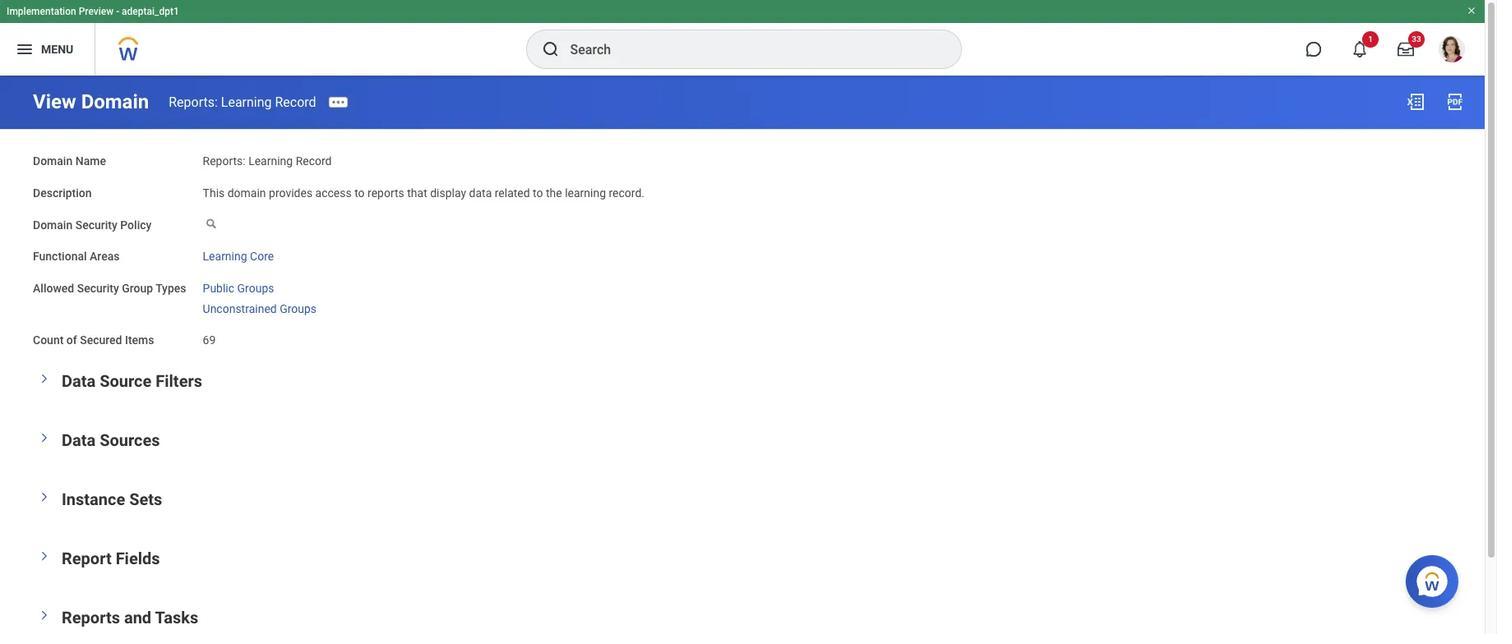 Task type: vqa. For each thing, say whether or not it's contained in the screenshot.
'TIME OFF' image
no



Task type: locate. For each thing, give the bounding box(es) containing it.
reports:
[[169, 94, 218, 110], [203, 155, 246, 168]]

that
[[407, 187, 427, 200]]

unconstrained groups
[[203, 302, 317, 316]]

security up the areas
[[75, 218, 117, 232]]

count of secured items
[[33, 334, 154, 347]]

sets
[[129, 490, 162, 510]]

1 chevron down image from the top
[[39, 370, 50, 389]]

1 vertical spatial record
[[296, 155, 332, 168]]

chevron down image left report on the bottom of the page
[[39, 547, 50, 567]]

learning up provides
[[249, 155, 293, 168]]

0 vertical spatial chevron down image
[[39, 488, 50, 508]]

provides
[[269, 187, 313, 200]]

0 vertical spatial reports: learning record
[[169, 94, 316, 110]]

1 vertical spatial groups
[[280, 302, 317, 316]]

areas
[[90, 250, 120, 263]]

data
[[62, 372, 96, 392], [62, 431, 96, 451]]

chevron down image left instance at the left bottom of page
[[39, 488, 50, 508]]

33 button
[[1388, 31, 1425, 67]]

allowed
[[33, 282, 74, 295]]

learning up domain name element
[[221, 94, 272, 110]]

reports: for reports: learning record link
[[169, 94, 218, 110]]

domain
[[228, 187, 266, 200]]

policy
[[120, 218, 152, 232]]

menu button
[[0, 23, 95, 76]]

name
[[75, 155, 106, 168]]

to
[[355, 187, 365, 200], [533, 187, 543, 200]]

domain up description
[[33, 155, 73, 168]]

0 vertical spatial chevron down image
[[39, 370, 50, 389]]

2 to from the left
[[533, 187, 543, 200]]

domain up functional
[[33, 218, 73, 232]]

description
[[33, 187, 92, 200]]

1 horizontal spatial groups
[[280, 302, 317, 316]]

security
[[75, 218, 117, 232], [77, 282, 119, 295]]

security down the areas
[[77, 282, 119, 295]]

data for data source filters
[[62, 372, 96, 392]]

groups right "unconstrained"
[[280, 302, 317, 316]]

1 to from the left
[[355, 187, 365, 200]]

learning core link
[[203, 247, 274, 263]]

2 data from the top
[[62, 431, 96, 451]]

groups
[[237, 282, 274, 295], [280, 302, 317, 316]]

public groups
[[203, 282, 274, 295]]

items
[[125, 334, 154, 347]]

1 vertical spatial chevron down image
[[39, 429, 50, 448]]

unconstrained
[[203, 302, 277, 316]]

reports: learning record
[[169, 94, 316, 110], [203, 155, 332, 168]]

domain right view
[[81, 90, 149, 114]]

3 chevron down image from the top
[[39, 547, 50, 567]]

69
[[203, 334, 216, 347]]

record up access
[[296, 155, 332, 168]]

1 vertical spatial data
[[62, 431, 96, 451]]

0 vertical spatial record
[[275, 94, 316, 110]]

core
[[250, 250, 274, 263]]

reports
[[368, 187, 405, 200]]

groups up unconstrained groups link
[[237, 282, 274, 295]]

2 vertical spatial chevron down image
[[39, 547, 50, 567]]

to left the
[[533, 187, 543, 200]]

learning up public
[[203, 250, 247, 263]]

menu banner
[[0, 0, 1485, 76]]

1 data from the top
[[62, 372, 96, 392]]

view
[[33, 90, 76, 114]]

learning for domain name element
[[249, 155, 293, 168]]

this
[[203, 187, 225, 200]]

chevron down image left the data sources button
[[39, 429, 50, 448]]

1 vertical spatial chevron down image
[[39, 606, 50, 626]]

reports: learning record up domain
[[203, 155, 332, 168]]

report fields button
[[62, 550, 160, 569]]

filters
[[156, 372, 202, 392]]

2 chevron down image from the top
[[39, 606, 50, 626]]

to right access
[[355, 187, 365, 200]]

data down of on the left of the page
[[62, 372, 96, 392]]

chevron down image down count
[[39, 370, 50, 389]]

domain
[[81, 90, 149, 114], [33, 155, 73, 168], [33, 218, 73, 232]]

1 vertical spatial domain
[[33, 155, 73, 168]]

reports: inside domain name element
[[203, 155, 246, 168]]

1 button
[[1342, 31, 1379, 67]]

1 vertical spatial security
[[77, 282, 119, 295]]

view domain
[[33, 90, 149, 114]]

chevron down image left reports at bottom
[[39, 606, 50, 626]]

of
[[66, 334, 77, 347]]

learning
[[221, 94, 272, 110], [249, 155, 293, 168], [203, 250, 247, 263]]

0 vertical spatial security
[[75, 218, 117, 232]]

record for domain name element
[[296, 155, 332, 168]]

sources
[[100, 431, 160, 451]]

types
[[156, 282, 186, 295]]

2 chevron down image from the top
[[39, 429, 50, 448]]

1 vertical spatial reports:
[[203, 155, 246, 168]]

implementation preview -   adeptai_dpt1
[[7, 6, 179, 17]]

record inside domain name element
[[296, 155, 332, 168]]

record
[[275, 94, 316, 110], [296, 155, 332, 168]]

0 vertical spatial learning
[[221, 94, 272, 110]]

1 horizontal spatial to
[[533, 187, 543, 200]]

0 vertical spatial reports:
[[169, 94, 218, 110]]

access
[[315, 187, 352, 200]]

2 vertical spatial domain
[[33, 218, 73, 232]]

record up domain name element
[[275, 94, 316, 110]]

data left sources
[[62, 431, 96, 451]]

1 vertical spatial learning
[[249, 155, 293, 168]]

profile logan mcneil image
[[1439, 36, 1466, 66]]

chevron down image
[[39, 488, 50, 508], [39, 606, 50, 626]]

learning for reports: learning record link
[[221, 94, 272, 110]]

reports: learning record up domain name element
[[169, 94, 316, 110]]

1 vertical spatial reports: learning record
[[203, 155, 332, 168]]

chevron down image
[[39, 370, 50, 389], [39, 429, 50, 448], [39, 547, 50, 567]]

learning inside domain name element
[[249, 155, 293, 168]]

chevron down image for data source filters
[[39, 370, 50, 389]]

unconstrained groups link
[[203, 299, 317, 316]]

reports: learning record link
[[169, 94, 316, 110]]

-
[[116, 6, 119, 17]]

export to excel image
[[1406, 92, 1426, 112]]

implementation
[[7, 6, 76, 17]]

notifications large image
[[1352, 41, 1369, 58]]

chevron down image for data sources
[[39, 429, 50, 448]]

0 horizontal spatial to
[[355, 187, 365, 200]]

data sources button
[[62, 431, 160, 451]]

1 chevron down image from the top
[[39, 488, 50, 508]]

0 vertical spatial domain
[[81, 90, 149, 114]]

1
[[1369, 35, 1373, 44]]

related
[[495, 187, 530, 200]]

0 horizontal spatial groups
[[237, 282, 274, 295]]

0 vertical spatial groups
[[237, 282, 274, 295]]

domain for domain name
[[33, 155, 73, 168]]

0 vertical spatial data
[[62, 372, 96, 392]]

security for domain
[[75, 218, 117, 232]]



Task type: describe. For each thing, give the bounding box(es) containing it.
allowed security group types
[[33, 282, 186, 295]]

data for data sources
[[62, 431, 96, 451]]

data sources
[[62, 431, 160, 451]]

public groups link
[[203, 279, 274, 295]]

functional areas
[[33, 250, 120, 263]]

report fields
[[62, 550, 160, 569]]

view printable version (pdf) image
[[1446, 92, 1466, 112]]

report
[[62, 550, 112, 569]]

display
[[430, 187, 466, 200]]

domain name element
[[203, 145, 332, 169]]

data source filters
[[62, 372, 202, 392]]

tasks
[[155, 609, 198, 629]]

public
[[203, 282, 234, 295]]

count of secured items element
[[203, 324, 216, 348]]

Search Workday  search field
[[570, 31, 927, 67]]

functional
[[33, 250, 87, 263]]

security for allowed
[[77, 282, 119, 295]]

chevron down image for report fields
[[39, 547, 50, 567]]

adeptai_dpt1
[[122, 6, 179, 17]]

learning
[[565, 187, 606, 200]]

source
[[100, 372, 152, 392]]

data
[[469, 187, 492, 200]]

domain for domain security policy
[[33, 218, 73, 232]]

record for reports: learning record link
[[275, 94, 316, 110]]

search image
[[541, 39, 561, 59]]

close environment banner image
[[1467, 6, 1477, 16]]

secured
[[80, 334, 122, 347]]

record.
[[609, 187, 645, 200]]

reports: learning record for domain name element
[[203, 155, 332, 168]]

33
[[1412, 35, 1422, 44]]

groups for public groups
[[237, 282, 274, 295]]

instance
[[62, 490, 125, 510]]

2 vertical spatial learning
[[203, 250, 247, 263]]

learning core
[[203, 250, 274, 263]]

reports and tasks
[[62, 609, 198, 629]]

inbox large image
[[1398, 41, 1415, 58]]

reports and tasks button
[[62, 609, 198, 629]]

group
[[122, 282, 153, 295]]

count
[[33, 334, 64, 347]]

instance sets button
[[62, 490, 162, 510]]

reports
[[62, 609, 120, 629]]

groups for unconstrained groups
[[280, 302, 317, 316]]

preview
[[79, 6, 114, 17]]

instance sets
[[62, 490, 162, 510]]

domain name
[[33, 155, 106, 168]]

and
[[124, 609, 151, 629]]

items selected list
[[203, 279, 343, 317]]

reports: learning record for reports: learning record link
[[169, 94, 316, 110]]

data source filters button
[[62, 372, 202, 392]]

fields
[[116, 550, 160, 569]]

view domain main content
[[0, 76, 1485, 635]]

chevron down image for reports and tasks
[[39, 606, 50, 626]]

this domain provides access to reports that display data related to the learning record.
[[203, 187, 645, 200]]

domain security policy
[[33, 218, 152, 232]]

chevron down image for instance sets
[[39, 488, 50, 508]]

justify image
[[15, 39, 35, 59]]

reports: for domain name element
[[203, 155, 246, 168]]

the
[[546, 187, 562, 200]]

menu
[[41, 42, 73, 56]]



